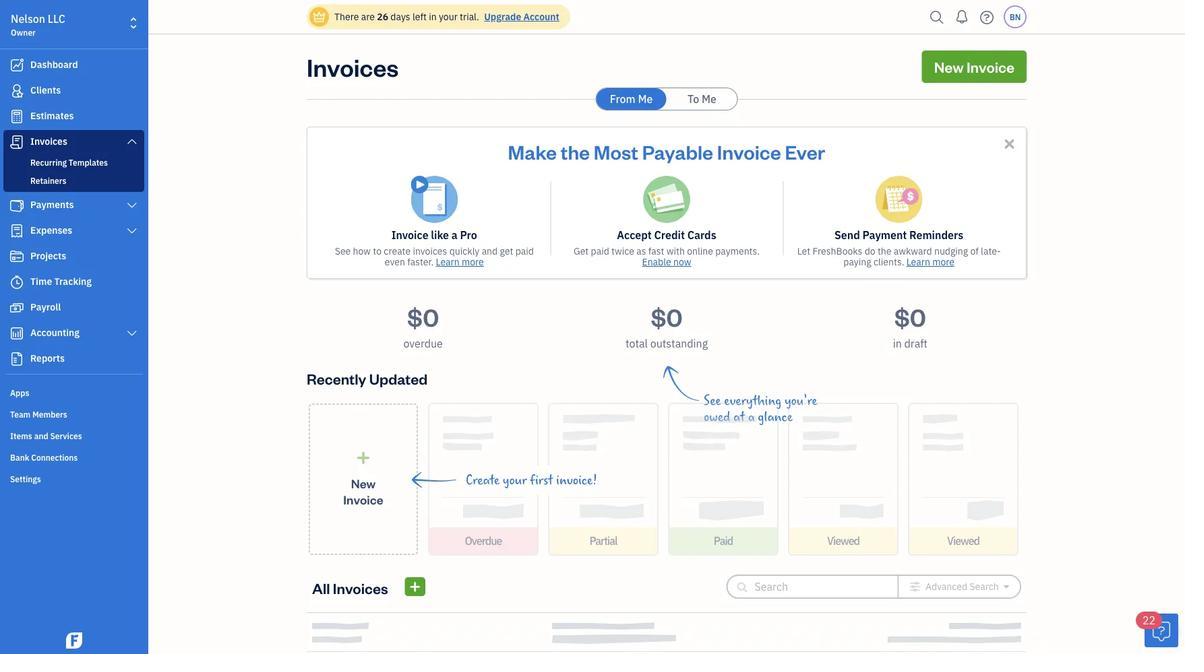 Task type: locate. For each thing, give the bounding box(es) containing it.
1 vertical spatial new invoice link
[[309, 404, 418, 556]]

invoices up recurring
[[30, 135, 67, 148]]

overdue up updated
[[404, 337, 443, 351]]

invoice down plus "icon"
[[344, 492, 384, 508]]

more down pro
[[462, 256, 484, 268]]

chevron large down image inside expenses link
[[126, 226, 138, 237]]

send payment reminders image
[[876, 176, 923, 223]]

payroll link
[[3, 296, 144, 320]]

0 vertical spatial and
[[482, 245, 498, 258]]

new invoice down plus "icon"
[[344, 476, 384, 508]]

1 chevron large down image from the top
[[126, 136, 138, 147]]

are
[[361, 10, 375, 23]]

search image
[[927, 7, 948, 27]]

in left draft
[[894, 337, 902, 351]]

left
[[413, 10, 427, 23]]

2 vertical spatial chevron large down image
[[126, 226, 138, 237]]

0 horizontal spatial overdue
[[404, 337, 443, 351]]

me
[[638, 92, 653, 106], [702, 92, 717, 106]]

1 learn from the left
[[436, 256, 460, 268]]

invoice down go to help icon
[[967, 57, 1015, 76]]

the left most
[[561, 139, 590, 164]]

0 vertical spatial chevron large down image
[[126, 136, 138, 147]]

quickly
[[450, 245, 480, 258]]

1 vertical spatial in
[[894, 337, 902, 351]]

learn right faster.
[[436, 256, 460, 268]]

and right items
[[34, 431, 48, 442]]

0 horizontal spatial more
[[462, 256, 484, 268]]

awkward
[[894, 245, 933, 258]]

1 vertical spatial see
[[704, 394, 721, 409]]

expense image
[[9, 225, 25, 238]]

see
[[335, 245, 351, 258], [704, 394, 721, 409]]

accept credit cards image
[[643, 176, 691, 223]]

1 me from the left
[[638, 92, 653, 106]]

client image
[[9, 84, 25, 98]]

partial
[[590, 535, 618, 549]]

overdue
[[404, 337, 443, 351], [465, 535, 502, 549]]

new invoice link
[[923, 51, 1027, 83], [309, 404, 418, 556]]

1 horizontal spatial viewed
[[948, 535, 980, 549]]

everything
[[725, 394, 782, 409]]

the right do
[[878, 245, 892, 258]]

0 horizontal spatial paid
[[516, 245, 534, 258]]

settings
[[10, 474, 41, 485]]

1 vertical spatial and
[[34, 431, 48, 442]]

1 vertical spatial the
[[878, 245, 892, 258]]

learn more down reminders on the right top of the page
[[907, 256, 955, 268]]

a right "at"
[[749, 410, 755, 425]]

chevron large down image
[[126, 136, 138, 147], [126, 200, 138, 211], [126, 226, 138, 237]]

first
[[530, 474, 553, 488]]

invoices down there
[[307, 51, 399, 83]]

get
[[574, 245, 589, 258]]

invoices link
[[3, 130, 144, 154]]

0 horizontal spatial $0
[[407, 301, 439, 333]]

recurring
[[30, 157, 67, 168]]

3 $0 from the left
[[895, 301, 927, 333]]

0 horizontal spatial a
[[452, 228, 458, 242]]

0 vertical spatial overdue
[[404, 337, 443, 351]]

0 vertical spatial the
[[561, 139, 590, 164]]

3 chevron large down image from the top
[[126, 226, 138, 237]]

your left trial.
[[439, 10, 458, 23]]

new invoice down go to help icon
[[935, 57, 1015, 76]]

0 vertical spatial a
[[452, 228, 458, 242]]

0 vertical spatial new
[[935, 57, 964, 76]]

freshbooks
[[813, 245, 863, 258]]

1 horizontal spatial paid
[[591, 245, 610, 258]]

$0 down faster.
[[407, 301, 439, 333]]

$0 up outstanding
[[651, 301, 683, 333]]

1 vertical spatial a
[[749, 410, 755, 425]]

2 me from the left
[[702, 92, 717, 106]]

1 viewed from the left
[[828, 535, 860, 549]]

0 vertical spatial see
[[335, 245, 351, 258]]

templates
[[69, 157, 108, 168]]

1 $0 from the left
[[407, 301, 439, 333]]

1 horizontal spatial $0
[[651, 301, 683, 333]]

1 horizontal spatial a
[[749, 410, 755, 425]]

1 horizontal spatial new invoice link
[[923, 51, 1027, 83]]

1 more from the left
[[462, 256, 484, 268]]

see inside see how to create invoices quickly and get paid even faster.
[[335, 245, 351, 258]]

2 horizontal spatial $0
[[895, 301, 927, 333]]

you're
[[785, 394, 818, 409]]

1 horizontal spatial in
[[894, 337, 902, 351]]

1 horizontal spatial learn more
[[907, 256, 955, 268]]

see inside see everything you're owed at a glance
[[704, 394, 721, 409]]

in inside '$0 in draft'
[[894, 337, 902, 351]]

project image
[[9, 250, 25, 264]]

learn right the clients.
[[907, 256, 931, 268]]

new down the search image
[[935, 57, 964, 76]]

1 horizontal spatial the
[[878, 245, 892, 258]]

now
[[674, 256, 692, 268]]

draft
[[905, 337, 928, 351]]

accounting link
[[3, 322, 144, 346]]

more down reminders on the right top of the page
[[933, 256, 955, 268]]

invoices right all
[[333, 579, 388, 598]]

see up owed
[[704, 394, 721, 409]]

me right the to
[[702, 92, 717, 106]]

2 chevron large down image from the top
[[126, 200, 138, 211]]

new invoice
[[935, 57, 1015, 76], [344, 476, 384, 508]]

$0 inside $0 overdue
[[407, 301, 439, 333]]

0 vertical spatial in
[[429, 10, 437, 23]]

chart image
[[9, 327, 25, 341]]

chevron large down image up recurring templates link
[[126, 136, 138, 147]]

0 vertical spatial new invoice link
[[923, 51, 1027, 83]]

new down plus "icon"
[[351, 476, 376, 492]]

learn for a
[[436, 256, 460, 268]]

invoice
[[967, 57, 1015, 76], [718, 139, 782, 164], [392, 228, 429, 242], [344, 492, 384, 508]]

1 horizontal spatial see
[[704, 394, 721, 409]]

2 learn from the left
[[907, 256, 931, 268]]

1 horizontal spatial overdue
[[465, 535, 502, 549]]

2 more from the left
[[933, 256, 955, 268]]

let
[[798, 245, 811, 258]]

overdue down 'create'
[[465, 535, 502, 549]]

me for from me
[[638, 92, 653, 106]]

with
[[667, 245, 685, 258]]

me for to me
[[702, 92, 717, 106]]

make the most payable invoice ever
[[508, 139, 826, 164]]

$0 for $0 in draft
[[895, 301, 927, 333]]

1 horizontal spatial your
[[503, 474, 527, 488]]

2 learn more from the left
[[907, 256, 955, 268]]

$0 inside $0 total outstanding
[[651, 301, 683, 333]]

chevron large down image for expenses
[[126, 226, 138, 237]]

clients.
[[874, 256, 905, 268]]

estimate image
[[9, 110, 25, 123]]

0 horizontal spatial viewed
[[828, 535, 860, 549]]

let freshbooks do the awkward nudging of late- paying clients.
[[798, 245, 1001, 268]]

a
[[452, 228, 458, 242], [749, 410, 755, 425]]

tracking
[[54, 276, 92, 288]]

0 horizontal spatial in
[[429, 10, 437, 23]]

1 vertical spatial new
[[351, 476, 376, 492]]

estimates
[[30, 110, 74, 122]]

0 horizontal spatial learn
[[436, 256, 460, 268]]

1 horizontal spatial learn
[[907, 256, 931, 268]]

and left get
[[482, 245, 498, 258]]

of
[[971, 245, 979, 258]]

2 $0 from the left
[[651, 301, 683, 333]]

$0 for $0 overdue
[[407, 301, 439, 333]]

invoices inside main element
[[30, 135, 67, 148]]

1 vertical spatial chevron large down image
[[126, 200, 138, 211]]

in right left
[[429, 10, 437, 23]]

paid inside accept credit cards get paid twice as fast with online payments. enable now
[[591, 245, 610, 258]]

0 horizontal spatial me
[[638, 92, 653, 106]]

1 vertical spatial new invoice
[[344, 476, 384, 508]]

create
[[384, 245, 411, 258]]

chevron large down image down retainers link
[[126, 200, 138, 211]]

chevron large down image up projects link
[[126, 226, 138, 237]]

new inside new invoice
[[351, 476, 376, 492]]

send
[[835, 228, 861, 242]]

create your first invoice!
[[466, 474, 598, 488]]

me right from
[[638, 92, 653, 106]]

there are 26 days left in your trial. upgrade account
[[335, 10, 560, 23]]

all invoices
[[312, 579, 388, 598]]

0 horizontal spatial new
[[351, 476, 376, 492]]

22
[[1143, 614, 1156, 628]]

nelson llc owner
[[11, 12, 65, 38]]

Search text field
[[755, 577, 877, 598]]

1 horizontal spatial new invoice
[[935, 57, 1015, 76]]

a left pro
[[452, 228, 458, 242]]

fast
[[649, 245, 665, 258]]

services
[[50, 431, 82, 442]]

0 horizontal spatial see
[[335, 245, 351, 258]]

0 vertical spatial your
[[439, 10, 458, 23]]

$0 inside '$0 in draft'
[[895, 301, 927, 333]]

at
[[734, 410, 745, 425]]

your left first
[[503, 474, 527, 488]]

reminders
[[910, 228, 964, 242]]

chevron large down image inside invoices link
[[126, 136, 138, 147]]

1 vertical spatial invoices
[[30, 135, 67, 148]]

dashboard image
[[9, 59, 25, 72]]

0 vertical spatial invoices
[[307, 51, 399, 83]]

1 horizontal spatial me
[[702, 92, 717, 106]]

invoice like a pro image
[[411, 176, 458, 223]]

send payment reminders
[[835, 228, 964, 242]]

$0 up draft
[[895, 301, 927, 333]]

chevron large down image inside payments "link"
[[126, 200, 138, 211]]

new invoice link for invoices
[[923, 51, 1027, 83]]

to me
[[688, 92, 717, 106]]

items
[[10, 431, 32, 442]]

retainers
[[30, 175, 66, 186]]

1 horizontal spatial new
[[935, 57, 964, 76]]

viewed
[[828, 535, 860, 549], [948, 535, 980, 549]]

1 vertical spatial your
[[503, 474, 527, 488]]

learn
[[436, 256, 460, 268], [907, 256, 931, 268]]

time tracking
[[30, 276, 92, 288]]

$0 in draft
[[894, 301, 928, 351]]

notifications image
[[952, 3, 973, 30]]

new invoice link for create your first invoice!
[[309, 404, 418, 556]]

see left the how
[[335, 245, 351, 258]]

llc
[[48, 12, 65, 26]]

in
[[429, 10, 437, 23], [894, 337, 902, 351]]

clients link
[[3, 79, 144, 103]]

see everything you're owed at a glance
[[704, 394, 818, 425]]

0 horizontal spatial learn more
[[436, 256, 484, 268]]

0 horizontal spatial new invoice link
[[309, 404, 418, 556]]

0 horizontal spatial and
[[34, 431, 48, 442]]

learn more down pro
[[436, 256, 484, 268]]

apps link
[[3, 382, 144, 403]]

1 learn more from the left
[[436, 256, 484, 268]]

outstanding
[[651, 337, 708, 351]]

$0
[[407, 301, 439, 333], [651, 301, 683, 333], [895, 301, 927, 333]]

1 horizontal spatial more
[[933, 256, 955, 268]]

from me
[[610, 92, 653, 106]]

paid inside see how to create invoices quickly and get paid even faster.
[[516, 245, 534, 258]]

upgrade
[[484, 10, 522, 23]]

invoice like a pro
[[392, 228, 477, 242]]

invoice up create
[[392, 228, 429, 242]]

1 horizontal spatial and
[[482, 245, 498, 258]]

money image
[[9, 302, 25, 315]]



Task type: describe. For each thing, give the bounding box(es) containing it.
and inside see how to create invoices quickly and get paid even faster.
[[482, 245, 498, 258]]

like
[[431, 228, 449, 242]]

as
[[637, 245, 647, 258]]

projects link
[[3, 245, 144, 269]]

to
[[688, 92, 700, 106]]

cards
[[688, 228, 717, 242]]

resource center badge image
[[1145, 614, 1179, 648]]

crown image
[[312, 10, 326, 24]]

learn more for reminders
[[907, 256, 955, 268]]

make
[[508, 139, 557, 164]]

$0 total outstanding
[[626, 301, 708, 351]]

to me link
[[667, 88, 738, 110]]

report image
[[9, 353, 25, 366]]

invoice left ever
[[718, 139, 782, 164]]

enable
[[642, 256, 672, 268]]

apps
[[10, 388, 29, 399]]

total
[[626, 337, 648, 351]]

2 horizontal spatial paid
[[714, 535, 733, 549]]

2 vertical spatial invoices
[[333, 579, 388, 598]]

more for invoice like a pro
[[462, 256, 484, 268]]

$0 for $0 total outstanding
[[651, 301, 683, 333]]

paying
[[844, 256, 872, 268]]

0 horizontal spatial the
[[561, 139, 590, 164]]

owed
[[704, 410, 731, 425]]

0 horizontal spatial your
[[439, 10, 458, 23]]

freshbooks image
[[63, 633, 85, 650]]

recurring templates link
[[6, 154, 142, 171]]

invoice image
[[9, 136, 25, 149]]

nelson
[[11, 12, 45, 26]]

do
[[865, 245, 876, 258]]

days
[[391, 10, 411, 23]]

bank connections link
[[3, 447, 144, 467]]

expenses link
[[3, 219, 144, 243]]

timer image
[[9, 276, 25, 289]]

pro
[[460, 228, 477, 242]]

connections
[[31, 453, 78, 463]]

and inside main element
[[34, 431, 48, 442]]

see for see everything you're owed at a glance
[[704, 394, 721, 409]]

chevron large down image for payments
[[126, 200, 138, 211]]

to
[[373, 245, 382, 258]]

members
[[32, 409, 67, 420]]

bn button
[[1004, 5, 1027, 28]]

estimates link
[[3, 105, 144, 129]]

accept credit cards get paid twice as fast with online payments. enable now
[[574, 228, 760, 268]]

reports
[[30, 352, 65, 365]]

22 button
[[1137, 612, 1179, 648]]

get
[[500, 245, 514, 258]]

1 vertical spatial overdue
[[465, 535, 502, 549]]

26
[[377, 10, 389, 23]]

bank connections
[[10, 453, 78, 463]]

team
[[10, 409, 31, 420]]

payments link
[[3, 194, 144, 218]]

late-
[[981, 245, 1001, 258]]

credit
[[655, 228, 685, 242]]

payment
[[863, 228, 907, 242]]

payable
[[643, 139, 714, 164]]

glance
[[758, 410, 793, 425]]

owner
[[11, 27, 36, 38]]

2 viewed from the left
[[948, 535, 980, 549]]

all
[[312, 579, 330, 598]]

learn more for a
[[436, 256, 484, 268]]

time
[[30, 276, 52, 288]]

account
[[524, 10, 560, 23]]

close image
[[1002, 136, 1018, 152]]

0 horizontal spatial new invoice
[[344, 476, 384, 508]]

chevron large down image for invoices
[[126, 136, 138, 147]]

0 vertical spatial new invoice
[[935, 57, 1015, 76]]

from me link
[[597, 88, 667, 110]]

team members
[[10, 409, 67, 420]]

more for send payment reminders
[[933, 256, 955, 268]]

upgrade account link
[[482, 10, 560, 23]]

payments.
[[716, 245, 760, 258]]

accounting
[[30, 327, 80, 339]]

main element
[[0, 0, 182, 655]]

items and services link
[[3, 426, 144, 446]]

create
[[466, 474, 500, 488]]

online
[[687, 245, 714, 258]]

payroll
[[30, 301, 61, 314]]

from
[[610, 92, 636, 106]]

ever
[[785, 139, 826, 164]]

$0 overdue
[[404, 301, 443, 351]]

most
[[594, 139, 639, 164]]

settings link
[[3, 469, 144, 489]]

payment image
[[9, 199, 25, 212]]

bn
[[1010, 11, 1021, 22]]

add invoice image
[[409, 579, 421, 596]]

learn for reminders
[[907, 256, 931, 268]]

see for see how to create invoices quickly and get paid even faster.
[[335, 245, 351, 258]]

invoice!
[[557, 474, 598, 488]]

plus image
[[356, 451, 371, 465]]

team members link
[[3, 404, 144, 424]]

clients
[[30, 84, 61, 96]]

payments
[[30, 199, 74, 211]]

a inside see everything you're owed at a glance
[[749, 410, 755, 425]]

retainers link
[[6, 173, 142, 189]]

recently updated
[[307, 369, 428, 389]]

see how to create invoices quickly and get paid even faster.
[[335, 245, 534, 268]]

twice
[[612, 245, 635, 258]]

the inside let freshbooks do the awkward nudging of late- paying clients.
[[878, 245, 892, 258]]

dashboard link
[[3, 53, 144, 78]]

go to help image
[[977, 7, 998, 27]]

recently
[[307, 369, 366, 389]]

chevron large down image
[[126, 328, 138, 339]]

projects
[[30, 250, 66, 262]]

dashboard
[[30, 58, 78, 71]]

invoices
[[413, 245, 447, 258]]

bank
[[10, 453, 29, 463]]



Task type: vqa. For each thing, say whether or not it's contained in the screenshot.
MORE ACTIONS dropdown button
no



